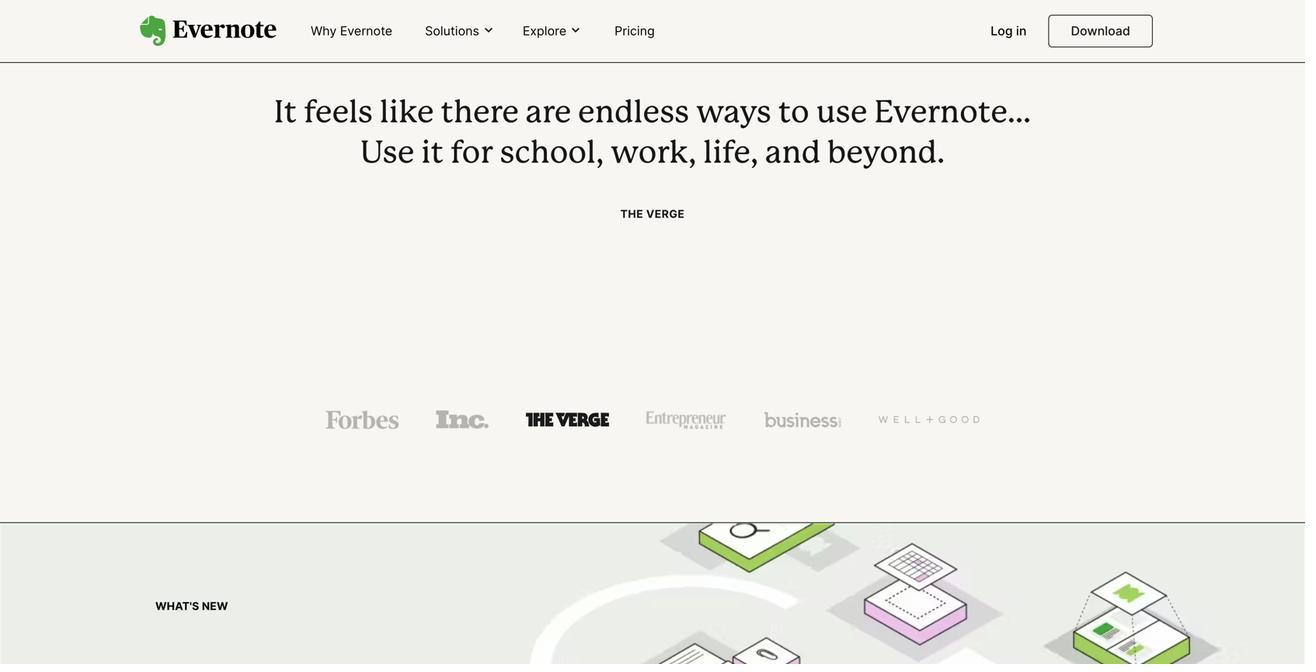Task type: vqa. For each thing, say whether or not it's contained in the screenshot.
"problem—offline"
no



Task type: describe. For each thing, give the bounding box(es) containing it.
why
[[311, 23, 337, 38]]

explore
[[523, 23, 567, 38]]

well + good logo image
[[879, 411, 980, 429]]

why evernote
[[311, 23, 393, 38]]

life,
[[704, 140, 759, 169]]

solutions
[[425, 23, 479, 38]]

business.com logo image
[[765, 411, 842, 429]]

inc logo image
[[436, 411, 489, 429]]

use
[[360, 140, 415, 169]]

entrepreneur magazine logo image
[[647, 411, 727, 429]]

feels
[[304, 99, 373, 128]]

what's new
[[155, 600, 228, 613]]

what's
[[155, 600, 199, 613]]

pricing
[[615, 23, 655, 38]]

there
[[441, 99, 519, 128]]

it
[[274, 99, 297, 128]]

use
[[817, 99, 868, 128]]

evernote logo image
[[140, 16, 277, 47]]

log in
[[991, 23, 1027, 38]]

beyond.
[[828, 140, 945, 169]]

download
[[1072, 23, 1131, 38]]

new
[[202, 600, 228, 613]]

log
[[991, 23, 1013, 38]]

the verge
[[621, 208, 685, 221]]



Task type: locate. For each thing, give the bounding box(es) containing it.
pricing link
[[606, 17, 665, 46]]

to
[[779, 99, 810, 128]]

solutions button
[[421, 22, 500, 40]]

the verge logo image
[[526, 411, 609, 429]]

in
[[1017, 23, 1027, 38]]

14 top features are now available for all users — evernote home image
[[0, 524, 1306, 665]]

evernote
[[340, 23, 393, 38]]

forbes logo image
[[326, 411, 399, 429]]

and
[[766, 140, 821, 169]]

work,
[[611, 140, 697, 169]]

it feels like there are endless ways to use evernote… use it for school, work, life, and beyond.
[[274, 99, 1032, 169]]

why evernote link
[[302, 17, 402, 46]]

are
[[526, 99, 571, 128]]

log in link
[[982, 17, 1037, 46]]

school,
[[500, 140, 604, 169]]

the
[[621, 208, 644, 221]]

for
[[451, 140, 493, 169]]

like
[[380, 99, 434, 128]]

ways
[[697, 99, 772, 128]]

it
[[421, 140, 444, 169]]

evernote…
[[875, 99, 1032, 128]]

endless
[[578, 99, 690, 128]]

verge
[[647, 208, 685, 221]]

download link
[[1049, 15, 1154, 47]]

explore button
[[518, 22, 587, 40]]



